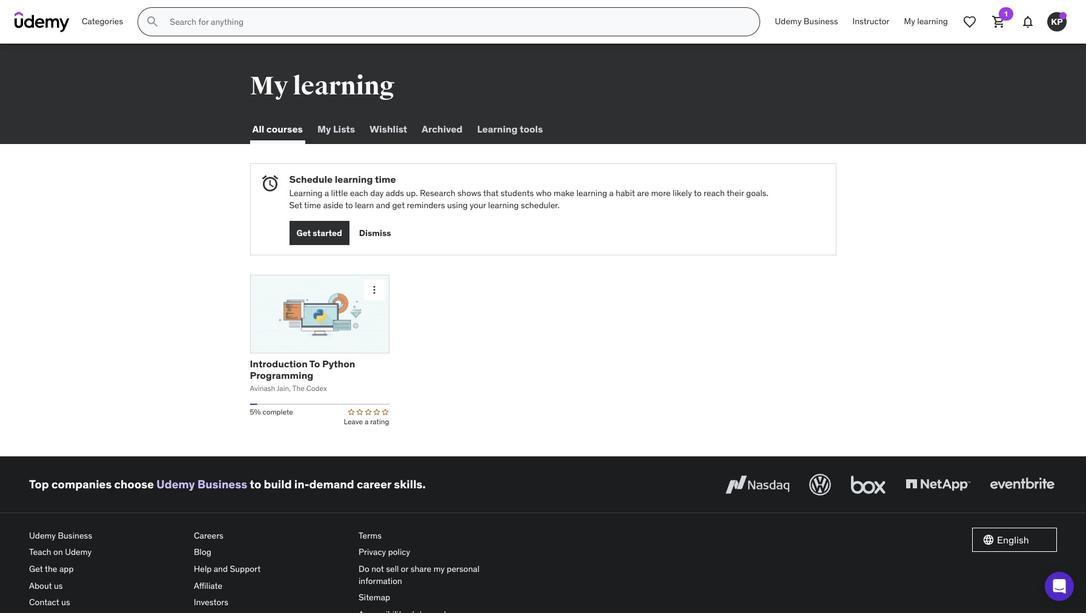 Task type: vqa. For each thing, say whether or not it's contained in the screenshot.
中文 (2)
no



Task type: locate. For each thing, give the bounding box(es) containing it.
get left started on the top left of the page
[[297, 228, 311, 239]]

goals.
[[746, 188, 769, 199]]

affiliate link
[[194, 578, 349, 595]]

my inside my learning link
[[904, 16, 916, 27]]

blog
[[194, 547, 211, 558]]

learning tools
[[477, 123, 543, 135]]

make
[[554, 188, 575, 199]]

1 vertical spatial get
[[29, 564, 43, 575]]

learning
[[477, 123, 518, 135], [289, 188, 323, 199]]

the
[[45, 564, 57, 575]]

all courses link
[[250, 115, 305, 144]]

us right about
[[54, 581, 63, 592]]

leave a rating
[[344, 417, 389, 427]]

to
[[694, 188, 702, 199], [345, 200, 353, 211], [250, 478, 261, 492]]

to down little
[[345, 200, 353, 211]]

set
[[289, 200, 302, 211]]

udemy business
[[775, 16, 838, 27]]

and right "help"
[[214, 564, 228, 575]]

top companies choose udemy business to build in-demand career skills.
[[29, 478, 426, 492]]

0 horizontal spatial time
[[304, 200, 321, 211]]

my right instructor
[[904, 16, 916, 27]]

do not sell or share my personal information button
[[359, 562, 514, 590]]

1 horizontal spatial a
[[365, 417, 369, 427]]

business up careers
[[197, 478, 247, 492]]

0 vertical spatial learning
[[477, 123, 518, 135]]

learning down the schedule
[[289, 188, 323, 199]]

1
[[1005, 9, 1008, 18]]

shopping cart with 1 item image
[[992, 15, 1006, 29]]

0 horizontal spatial learning
[[289, 188, 323, 199]]

0 horizontal spatial business
[[58, 531, 92, 542]]

0 vertical spatial get
[[297, 228, 311, 239]]

personal
[[447, 564, 480, 575]]

reminders
[[407, 200, 445, 211]]

1 vertical spatial learning
[[289, 188, 323, 199]]

0 vertical spatial business
[[804, 16, 838, 27]]

are
[[637, 188, 649, 199]]

submit search image
[[146, 15, 160, 29]]

a
[[325, 188, 329, 199], [609, 188, 614, 199], [365, 417, 369, 427]]

1 vertical spatial and
[[214, 564, 228, 575]]

more
[[651, 188, 671, 199]]

dismiss
[[359, 228, 391, 239]]

to left build
[[250, 478, 261, 492]]

rating
[[370, 417, 389, 427]]

my for my learning link
[[904, 16, 916, 27]]

business
[[804, 16, 838, 27], [197, 478, 247, 492], [58, 531, 92, 542]]

sitemap
[[359, 593, 390, 604]]

careers link
[[194, 528, 349, 545]]

us right 'contact'
[[61, 598, 70, 608]]

blog link
[[194, 545, 349, 562]]

sitemap link
[[359, 590, 514, 607]]

0 horizontal spatial my
[[250, 71, 288, 102]]

1 horizontal spatial my
[[317, 123, 331, 135]]

time up day
[[375, 173, 396, 185]]

scheduler.
[[521, 200, 560, 211]]

my learning left "wishlist" image at the top of the page
[[904, 16, 948, 27]]

0 vertical spatial and
[[376, 200, 390, 211]]

careers blog help and support affiliate investors
[[194, 531, 261, 608]]

a left habit
[[609, 188, 614, 199]]

my up all courses
[[250, 71, 288, 102]]

1 horizontal spatial my learning
[[904, 16, 948, 27]]

each
[[350, 188, 368, 199]]

kp link
[[1043, 7, 1072, 36]]

schedule
[[289, 173, 333, 185]]

a left rating
[[365, 417, 369, 427]]

and down day
[[376, 200, 390, 211]]

udemy business teach on udemy get the app about us contact us
[[29, 531, 92, 608]]

my learning
[[904, 16, 948, 27], [250, 71, 395, 102]]

share
[[411, 564, 432, 575]]

1 horizontal spatial and
[[376, 200, 390, 211]]

learning left the tools
[[477, 123, 518, 135]]

udemy image
[[15, 12, 70, 32]]

0 horizontal spatial my learning
[[250, 71, 395, 102]]

2 vertical spatial my
[[317, 123, 331, 135]]

policy
[[388, 547, 410, 558]]

2 vertical spatial to
[[250, 478, 261, 492]]

likely
[[673, 188, 692, 199]]

career
[[357, 478, 391, 492]]

a left little
[[325, 188, 329, 199]]

2 horizontal spatial business
[[804, 16, 838, 27]]

1 link
[[985, 7, 1014, 36]]

all courses
[[252, 123, 303, 135]]

0 vertical spatial to
[[694, 188, 702, 199]]

wishlist
[[370, 123, 407, 135]]

business inside udemy business link
[[804, 16, 838, 27]]

my left lists
[[317, 123, 331, 135]]

business left instructor
[[804, 16, 838, 27]]

python
[[322, 358, 355, 370]]

leave a rating button
[[341, 408, 389, 428]]

0 vertical spatial udemy business link
[[768, 7, 846, 36]]

0 vertical spatial my learning
[[904, 16, 948, 27]]

0 vertical spatial us
[[54, 581, 63, 592]]

wishlist link
[[367, 115, 410, 144]]

1 horizontal spatial time
[[375, 173, 396, 185]]

day
[[370, 188, 384, 199]]

1 horizontal spatial get
[[297, 228, 311, 239]]

business up on
[[58, 531, 92, 542]]

0 vertical spatial my
[[904, 16, 916, 27]]

terms link
[[359, 528, 514, 545]]

time right the set
[[304, 200, 321, 211]]

avinash
[[250, 384, 275, 393]]

my inside my lists link
[[317, 123, 331, 135]]

my lists
[[317, 123, 355, 135]]

to right likely
[[694, 188, 702, 199]]

learning up lists
[[293, 71, 395, 102]]

started
[[313, 228, 342, 239]]

udemy business link
[[768, 7, 846, 36], [157, 478, 247, 492], [29, 528, 184, 545]]

1 horizontal spatial to
[[345, 200, 353, 211]]

instructor link
[[846, 7, 897, 36]]

box image
[[848, 472, 889, 499]]

business inside 'udemy business teach on udemy get the app about us contact us'
[[58, 531, 92, 542]]

1 vertical spatial business
[[197, 478, 247, 492]]

get left "the"
[[29, 564, 43, 575]]

categories button
[[75, 7, 130, 36]]

udemy
[[775, 16, 802, 27], [157, 478, 195, 492], [29, 531, 56, 542], [65, 547, 92, 558]]

2 horizontal spatial my
[[904, 16, 916, 27]]

wishlist image
[[963, 15, 977, 29]]

my learning inside my learning link
[[904, 16, 948, 27]]

0 horizontal spatial and
[[214, 564, 228, 575]]

time
[[375, 173, 396, 185], [304, 200, 321, 211]]

app
[[59, 564, 74, 575]]

that
[[483, 188, 499, 199]]

aside
[[323, 200, 343, 211]]

my
[[904, 16, 916, 27], [250, 71, 288, 102], [317, 123, 331, 135]]

you have alerts image
[[1060, 12, 1067, 19]]

2 vertical spatial business
[[58, 531, 92, 542]]

my learning up 'my lists'
[[250, 71, 395, 102]]

in-
[[294, 478, 309, 492]]

get
[[392, 200, 405, 211]]

research
[[420, 188, 456, 199]]

about us link
[[29, 578, 184, 595]]

0 horizontal spatial get
[[29, 564, 43, 575]]

1 vertical spatial udemy business link
[[157, 478, 247, 492]]



Task type: describe. For each thing, give the bounding box(es) containing it.
leave
[[344, 417, 363, 427]]

and inside schedule learning time learning a little each day adds up. research shows that students who make learning a habit are more likely to reach their goals. set time aside to learn and get reminders using your learning scheduler.
[[376, 200, 390, 211]]

schedule learning time learning a little each day adds up. research shows that students who make learning a habit are more likely to reach their goals. set time aside to learn and get reminders using your learning scheduler.
[[289, 173, 769, 211]]

learn
[[355, 200, 374, 211]]

programming
[[250, 370, 313, 382]]

kp
[[1052, 16, 1063, 27]]

1 horizontal spatial learning
[[477, 123, 518, 135]]

skills.
[[394, 478, 426, 492]]

tools
[[520, 123, 543, 135]]

complete
[[263, 408, 293, 417]]

information
[[359, 576, 402, 587]]

2 horizontal spatial a
[[609, 188, 614, 199]]

business for udemy business
[[804, 16, 838, 27]]

do
[[359, 564, 369, 575]]

teach
[[29, 547, 51, 558]]

my lists link
[[315, 115, 358, 144]]

2 horizontal spatial to
[[694, 188, 702, 199]]

codex
[[306, 384, 327, 393]]

1 vertical spatial time
[[304, 200, 321, 211]]

introduction to python programming link
[[250, 358, 355, 382]]

or
[[401, 564, 409, 575]]

introduction to python programming avinash jain, the codex
[[250, 358, 355, 393]]

contact us link
[[29, 595, 184, 612]]

introduction
[[250, 358, 308, 370]]

small image
[[983, 534, 995, 546]]

demand
[[309, 478, 354, 492]]

learning up each
[[335, 173, 373, 185]]

reach
[[704, 188, 725, 199]]

learning down that
[[488, 200, 519, 211]]

lists
[[333, 123, 355, 135]]

0 horizontal spatial a
[[325, 188, 329, 199]]

categories
[[82, 16, 123, 27]]

nasdaq image
[[723, 472, 793, 499]]

terms privacy policy do not sell or share my personal information sitemap
[[359, 531, 480, 604]]

eventbrite image
[[988, 472, 1057, 499]]

get inside button
[[297, 228, 311, 239]]

choose
[[114, 478, 154, 492]]

udemy inside udemy business link
[[775, 16, 802, 27]]

support
[[230, 564, 261, 575]]

netapp image
[[903, 472, 973, 499]]

help
[[194, 564, 212, 575]]

careers
[[194, 531, 224, 542]]

build
[[264, 478, 292, 492]]

instructor
[[853, 16, 890, 27]]

english
[[997, 534, 1029, 546]]

business for udemy business teach on udemy get the app about us contact us
[[58, 531, 92, 542]]

their
[[727, 188, 744, 199]]

contact
[[29, 598, 59, 608]]

archived link
[[420, 115, 465, 144]]

all
[[252, 123, 264, 135]]

companies
[[52, 478, 112, 492]]

course options image
[[368, 284, 380, 297]]

not
[[372, 564, 384, 575]]

learning tools link
[[475, 115, 546, 144]]

investors
[[194, 598, 228, 608]]

a inside button
[[365, 417, 369, 427]]

notifications image
[[1021, 15, 1036, 29]]

1 vertical spatial to
[[345, 200, 353, 211]]

jain,
[[277, 384, 291, 393]]

courses
[[267, 123, 303, 135]]

get started button
[[289, 221, 350, 246]]

dismiss button
[[359, 221, 391, 246]]

who
[[536, 188, 552, 199]]

about
[[29, 581, 52, 592]]

get started
[[297, 228, 342, 239]]

get the app link
[[29, 562, 184, 578]]

investors link
[[194, 595, 349, 612]]

volkswagen image
[[807, 472, 834, 499]]

teach on udemy link
[[29, 545, 184, 562]]

1 vertical spatial my
[[250, 71, 288, 102]]

0 horizontal spatial to
[[250, 478, 261, 492]]

learning right make
[[577, 188, 607, 199]]

1 horizontal spatial business
[[197, 478, 247, 492]]

privacy
[[359, 547, 386, 558]]

learning left "wishlist" image at the top of the page
[[918, 16, 948, 27]]

1 vertical spatial my learning
[[250, 71, 395, 102]]

0 vertical spatial time
[[375, 173, 396, 185]]

my learning link
[[897, 7, 956, 36]]

and inside careers blog help and support affiliate investors
[[214, 564, 228, 575]]

get inside 'udemy business teach on udemy get the app about us contact us'
[[29, 564, 43, 575]]

2 vertical spatial udemy business link
[[29, 528, 184, 545]]

little
[[331, 188, 348, 199]]

your
[[470, 200, 486, 211]]

my
[[434, 564, 445, 575]]

my for my lists link
[[317, 123, 331, 135]]

adds
[[386, 188, 404, 199]]

the
[[292, 384, 305, 393]]

affiliate
[[194, 581, 223, 592]]

learning inside schedule learning time learning a little each day adds up. research shows that students who make learning a habit are more likely to reach their goals. set time aside to learn and get reminders using your learning scheduler.
[[289, 188, 323, 199]]

sell
[[386, 564, 399, 575]]

1 vertical spatial us
[[61, 598, 70, 608]]

on
[[53, 547, 63, 558]]

english button
[[973, 528, 1057, 552]]

top
[[29, 478, 49, 492]]

habit
[[616, 188, 635, 199]]

Search for anything text field
[[167, 12, 746, 32]]

using
[[447, 200, 468, 211]]

5%
[[250, 408, 261, 417]]

privacy policy link
[[359, 545, 514, 562]]



